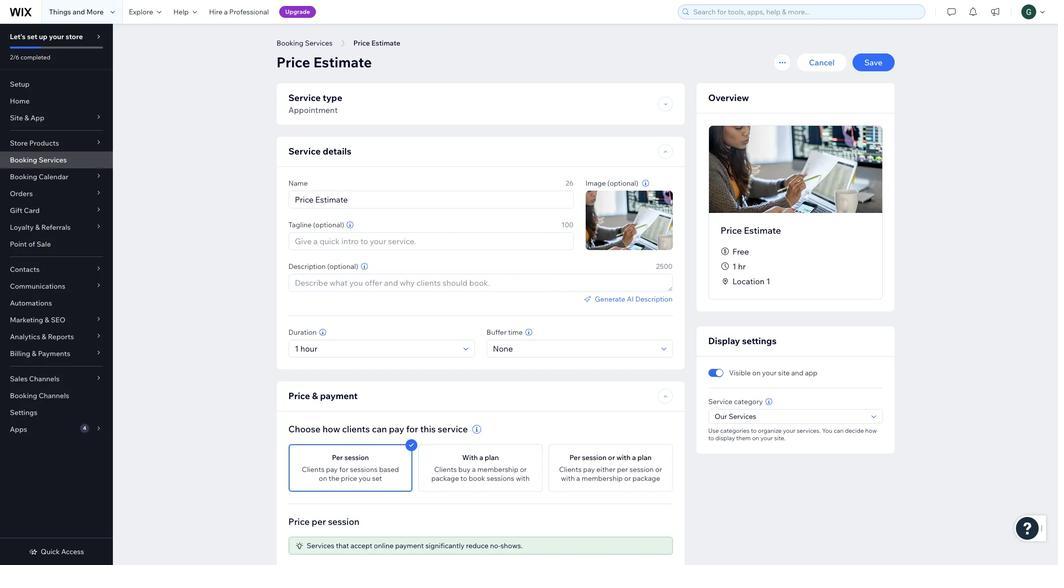 Task type: describe. For each thing, give the bounding box(es) containing it.
let's set up your store
[[10, 32, 83, 41]]

generate ai description
[[595, 295, 673, 304]]

marketing & seo
[[10, 316, 65, 324]]

contacts button
[[0, 261, 113, 278]]

Buffer time field
[[490, 340, 658, 357]]

loyalty & referrals
[[10, 223, 71, 232]]

booking for booking channels 'link'
[[10, 391, 37, 400]]

Search for tools, apps, help & more... field
[[690, 5, 922, 19]]

display settings
[[709, 335, 777, 347]]

image
[[586, 179, 606, 188]]

site & app button
[[0, 109, 113, 126]]

1 horizontal spatial pay
[[389, 423, 404, 435]]

this
[[420, 423, 436, 435]]

contacts
[[10, 265, 40, 274]]

2 vertical spatial services
[[307, 541, 334, 550]]

apps
[[10, 425, 27, 434]]

0 vertical spatial description
[[289, 262, 326, 271]]

100
[[562, 220, 574, 229]]

based
[[379, 465, 399, 474]]

card
[[24, 206, 40, 215]]

1 horizontal spatial for
[[406, 423, 418, 435]]

sale
[[37, 240, 51, 249]]

point of sale link
[[0, 236, 113, 253]]

reduce
[[466, 541, 489, 550]]

marketing & seo button
[[0, 312, 113, 328]]

pay inside per session clients pay for sessions based on the price you set
[[326, 465, 338, 474]]

estimate inside button
[[372, 39, 400, 48]]

store products button
[[0, 135, 113, 152]]

booking channels
[[10, 391, 69, 400]]

referrals
[[41, 223, 71, 232]]

use
[[709, 427, 719, 434]]

sales
[[10, 374, 28, 383]]

the
[[329, 474, 340, 483]]

online
[[374, 541, 394, 550]]

2 horizontal spatial with
[[617, 453, 631, 462]]

service category
[[709, 397, 763, 406]]

time
[[508, 328, 523, 337]]

membership inside with a plan clients buy a membership or package to book sessions with
[[478, 465, 519, 474]]

booking services for booking services button
[[277, 39, 333, 48]]

cancel button
[[797, 53, 847, 71]]

booking for booking calendar popup button
[[10, 172, 37, 181]]

1 horizontal spatial and
[[792, 369, 804, 377]]

with
[[462, 453, 478, 462]]

organize
[[758, 427, 782, 434]]

per session or with a plan clients pay either per session or with a membership or package
[[559, 453, 662, 483]]

set inside sidebar element
[[27, 32, 37, 41]]

sidebar element
[[0, 24, 113, 565]]

a inside hire a professional link
[[224, 7, 228, 16]]

quick access button
[[29, 547, 84, 556]]

per for per session
[[332, 453, 343, 462]]

use categories to organize your services. you can decide how to display them on your site.
[[709, 427, 877, 442]]

gift card
[[10, 206, 40, 215]]

package inside per session or with a plan clients pay either per session or with a membership or package
[[633, 474, 660, 483]]

channels for sales channels
[[29, 374, 60, 383]]

upgrade button
[[279, 6, 316, 18]]

booking services for booking services link
[[10, 156, 67, 164]]

access
[[61, 547, 84, 556]]

free
[[733, 247, 749, 257]]

decide
[[845, 427, 864, 434]]

& for analytics
[[42, 332, 46, 341]]

per for per session or with a plan
[[570, 453, 581, 462]]

shows.
[[501, 541, 523, 550]]

gift
[[10, 206, 22, 215]]

on inside per session clients pay for sessions based on the price you set
[[319, 474, 327, 483]]

automations
[[10, 299, 52, 308]]

details
[[323, 146, 352, 157]]

display
[[716, 434, 735, 442]]

of
[[28, 240, 35, 249]]

& for site
[[24, 113, 29, 122]]

service for service details
[[289, 146, 321, 157]]

location 1
[[733, 276, 770, 286]]

either
[[597, 465, 616, 474]]

setup link
[[0, 76, 113, 93]]

your inside sidebar element
[[49, 32, 64, 41]]

with for per session or with a plan clients pay either per session or with a membership or package
[[561, 474, 575, 483]]

Description (optional) text field
[[289, 274, 672, 291]]

billing & payments
[[10, 349, 70, 358]]

choose how clients can pay for this service
[[289, 423, 468, 435]]

save
[[865, 57, 883, 67]]

or inside with a plan clients buy a membership or package to book sessions with
[[520, 465, 527, 474]]

services that accept online payment significantly reduce no-shows.
[[307, 541, 523, 550]]

choose
[[289, 423, 321, 435]]

reports
[[48, 332, 74, 341]]

& for marketing
[[45, 316, 49, 324]]

plan inside with a plan clients buy a membership or package to book sessions with
[[485, 453, 499, 462]]

orders button
[[0, 185, 113, 202]]

settings
[[10, 408, 37, 417]]

quick
[[41, 547, 60, 556]]

products
[[29, 139, 59, 148]]

booking for booking services button
[[277, 39, 304, 48]]

quick access
[[41, 547, 84, 556]]

let's
[[10, 32, 26, 41]]

services.
[[797, 427, 821, 434]]

duration
[[289, 328, 317, 337]]

per session clients pay for sessions based on the price you set
[[302, 453, 399, 483]]

buy
[[459, 465, 471, 474]]

Name field
[[292, 191, 570, 208]]

to inside with a plan clients buy a membership or package to book sessions with
[[461, 474, 467, 483]]

communications
[[10, 282, 65, 291]]

things and more
[[49, 7, 104, 16]]

billing & payments button
[[0, 345, 113, 362]]

home
[[10, 97, 30, 105]]

& for loyalty
[[35, 223, 40, 232]]

your left site.
[[761, 434, 773, 442]]

communications button
[[0, 278, 113, 295]]

0 horizontal spatial and
[[73, 7, 85, 16]]

1 horizontal spatial 1
[[767, 276, 770, 286]]

help button
[[168, 0, 203, 24]]

pay inside per session or with a plan clients pay either per session or with a membership or package
[[583, 465, 595, 474]]

automations link
[[0, 295, 113, 312]]

store
[[10, 139, 28, 148]]

gift card button
[[0, 202, 113, 219]]

appointment
[[289, 105, 338, 115]]

category
[[734, 397, 763, 406]]

price inside button
[[354, 39, 370, 48]]

your left site
[[762, 369, 777, 377]]

your down service category field
[[783, 427, 796, 434]]

1 horizontal spatial payment
[[395, 541, 424, 550]]

clients inside per session or with a plan clients pay either per session or with a membership or package
[[559, 465, 582, 474]]

analytics & reports button
[[0, 328, 113, 345]]

help
[[173, 7, 189, 16]]

0 horizontal spatial 1
[[733, 262, 737, 271]]

(optional) for image (optional)
[[608, 179, 639, 188]]

professional
[[229, 7, 269, 16]]

session up either
[[582, 453, 607, 462]]

booking services link
[[0, 152, 113, 168]]

session right either
[[630, 465, 654, 474]]

price
[[341, 474, 357, 483]]

booking for booking services link
[[10, 156, 37, 164]]

& for price
[[312, 390, 318, 402]]



Task type: locate. For each thing, give the bounding box(es) containing it.
pay left price in the left bottom of the page
[[326, 465, 338, 474]]

(optional) for tagline (optional)
[[313, 220, 344, 229]]

1 per from the left
[[332, 453, 343, 462]]

sessions left based
[[350, 465, 378, 474]]

0 horizontal spatial for
[[339, 465, 349, 474]]

can right you
[[834, 427, 844, 434]]

& left "reports"
[[42, 332, 46, 341]]

& right site
[[24, 113, 29, 122]]

1 vertical spatial payment
[[395, 541, 424, 550]]

0 vertical spatial set
[[27, 32, 37, 41]]

2 vertical spatial service
[[709, 397, 733, 406]]

and right site
[[792, 369, 804, 377]]

4
[[83, 425, 86, 431]]

can
[[372, 423, 387, 435], [834, 427, 844, 434]]

how left clients
[[323, 423, 340, 435]]

loyalty & referrals button
[[0, 219, 113, 236]]

per inside per session or with a plan clients pay either per session or with a membership or package
[[617, 465, 628, 474]]

service left category
[[709, 397, 733, 406]]

app
[[805, 369, 818, 377]]

upgrade
[[285, 8, 310, 15]]

1 right 'location'
[[767, 276, 770, 286]]

2 horizontal spatial clients
[[559, 465, 582, 474]]

0 horizontal spatial sessions
[[350, 465, 378, 474]]

booking down store
[[10, 156, 37, 164]]

0 vertical spatial for
[[406, 423, 418, 435]]

session inside per session clients pay for sessions based on the price you set
[[345, 453, 369, 462]]

loyalty
[[10, 223, 34, 232]]

2 vertical spatial estimate
[[744, 225, 781, 236]]

0 horizontal spatial per
[[312, 516, 326, 527]]

ai
[[627, 295, 634, 304]]

orders
[[10, 189, 33, 198]]

1 horizontal spatial plan
[[638, 453, 652, 462]]

set
[[27, 32, 37, 41], [372, 474, 382, 483]]

1 vertical spatial per
[[312, 516, 326, 527]]

accept
[[351, 541, 372, 550]]

completed
[[21, 53, 50, 61]]

service for service type appointment
[[289, 92, 321, 104]]

1 vertical spatial estimate
[[313, 53, 372, 71]]

you
[[359, 474, 371, 483]]

1 package from the left
[[432, 474, 459, 483]]

payments
[[38, 349, 70, 358]]

1 horizontal spatial set
[[372, 474, 382, 483]]

price estimate inside button
[[354, 39, 400, 48]]

2 clients from the left
[[434, 465, 457, 474]]

1 vertical spatial price estimate
[[277, 53, 372, 71]]

booking inside button
[[277, 39, 304, 48]]

0 horizontal spatial pay
[[326, 465, 338, 474]]

services
[[305, 39, 333, 48], [39, 156, 67, 164], [307, 541, 334, 550]]

(optional) for description (optional)
[[327, 262, 358, 271]]

& left seo
[[45, 316, 49, 324]]

& inside "popup button"
[[35, 223, 40, 232]]

0 horizontal spatial package
[[432, 474, 459, 483]]

1 vertical spatial (optional)
[[313, 220, 344, 229]]

Duration field
[[292, 340, 460, 357]]

1 horizontal spatial description
[[636, 295, 673, 304]]

1 vertical spatial service
[[289, 146, 321, 157]]

Tagline (optional) text field
[[289, 233, 573, 250]]

services up calendar
[[39, 156, 67, 164]]

location
[[733, 276, 765, 286]]

description down tagline
[[289, 262, 326, 271]]

can inside use categories to organize your services. you can decide how to display them on your site.
[[834, 427, 844, 434]]

point of sale
[[10, 240, 51, 249]]

type
[[323, 92, 342, 104]]

price estimate button
[[349, 36, 405, 51]]

set left the "up"
[[27, 32, 37, 41]]

booking inside popup button
[[10, 172, 37, 181]]

2 vertical spatial on
[[319, 474, 327, 483]]

1 horizontal spatial booking services
[[277, 39, 333, 48]]

0 vertical spatial booking services
[[277, 39, 333, 48]]

1 horizontal spatial package
[[633, 474, 660, 483]]

services left that
[[307, 541, 334, 550]]

booking inside 'link'
[[10, 391, 37, 400]]

package inside with a plan clients buy a membership or package to book sessions with
[[432, 474, 459, 483]]

Service category field
[[712, 410, 869, 423]]

0 vertical spatial (optional)
[[608, 179, 639, 188]]

0 horizontal spatial can
[[372, 423, 387, 435]]

your
[[49, 32, 64, 41], [762, 369, 777, 377], [783, 427, 796, 434], [761, 434, 773, 442]]

for left the this
[[406, 423, 418, 435]]

0 horizontal spatial payment
[[320, 390, 358, 402]]

channels
[[29, 374, 60, 383], [39, 391, 69, 400]]

store products
[[10, 139, 59, 148]]

0 horizontal spatial with
[[516, 474, 530, 483]]

1 vertical spatial and
[[792, 369, 804, 377]]

0 horizontal spatial description
[[289, 262, 326, 271]]

per inside per session clients pay for sessions based on the price you set
[[332, 453, 343, 462]]

0 horizontal spatial to
[[461, 474, 467, 483]]

1 horizontal spatial how
[[866, 427, 877, 434]]

booking services button
[[272, 36, 338, 51]]

booking
[[277, 39, 304, 48], [10, 156, 37, 164], [10, 172, 37, 181], [10, 391, 37, 400]]

0 vertical spatial per
[[617, 465, 628, 474]]

1 vertical spatial booking services
[[10, 156, 67, 164]]

1 horizontal spatial sessions
[[487, 474, 514, 483]]

things
[[49, 7, 71, 16]]

2 vertical spatial (optional)
[[327, 262, 358, 271]]

1 clients from the left
[[302, 465, 325, 474]]

service left 'details'
[[289, 146, 321, 157]]

overview
[[709, 92, 749, 104]]

no-
[[490, 541, 501, 550]]

package right either
[[633, 474, 660, 483]]

buffer
[[487, 328, 507, 337]]

& inside popup button
[[24, 113, 29, 122]]

on inside use categories to organize your services. you can decide how to display them on your site.
[[752, 434, 760, 442]]

1 horizontal spatial clients
[[434, 465, 457, 474]]

service inside service type appointment
[[289, 92, 321, 104]]

pay left either
[[583, 465, 595, 474]]

1 vertical spatial set
[[372, 474, 382, 483]]

price per session
[[289, 516, 360, 527]]

(optional) right tagline
[[313, 220, 344, 229]]

2 vertical spatial price estimate
[[721, 225, 781, 236]]

and left more
[[73, 7, 85, 16]]

name
[[289, 179, 308, 188]]

0 vertical spatial channels
[[29, 374, 60, 383]]

channels up the booking channels
[[29, 374, 60, 383]]

payment up clients
[[320, 390, 358, 402]]

clients
[[342, 423, 370, 435]]

& right billing
[[32, 349, 36, 358]]

26
[[566, 179, 574, 188]]

1 plan from the left
[[485, 453, 499, 462]]

& up choose
[[312, 390, 318, 402]]

booking services inside sidebar element
[[10, 156, 67, 164]]

1 horizontal spatial with
[[561, 474, 575, 483]]

on right visible
[[753, 369, 761, 377]]

payment right online
[[395, 541, 424, 550]]

services for booking services button
[[305, 39, 333, 48]]

booking services down upgrade button
[[277, 39, 333, 48]]

home link
[[0, 93, 113, 109]]

channels for booking channels
[[39, 391, 69, 400]]

0 vertical spatial service
[[289, 92, 321, 104]]

1 horizontal spatial to
[[709, 434, 714, 442]]

0 horizontal spatial how
[[323, 423, 340, 435]]

booking up orders
[[10, 172, 37, 181]]

0 horizontal spatial plan
[[485, 453, 499, 462]]

analytics
[[10, 332, 40, 341]]

session up that
[[328, 516, 360, 527]]

2 package from the left
[[633, 474, 660, 483]]

0 vertical spatial on
[[753, 369, 761, 377]]

0 horizontal spatial set
[[27, 32, 37, 41]]

1 left hr
[[733, 262, 737, 271]]

2 per from the left
[[570, 453, 581, 462]]

with
[[617, 453, 631, 462], [516, 474, 530, 483], [561, 474, 575, 483]]

settings
[[742, 335, 777, 347]]

1 vertical spatial description
[[636, 295, 673, 304]]

channels inside popup button
[[29, 374, 60, 383]]

hire
[[209, 7, 222, 16]]

0 horizontal spatial per
[[332, 453, 343, 462]]

tagline (optional)
[[289, 220, 344, 229]]

site
[[10, 113, 23, 122]]

plan inside per session or with a plan clients pay either per session or with a membership or package
[[638, 453, 652, 462]]

booking calendar button
[[0, 168, 113, 185]]

payment
[[320, 390, 358, 402], [395, 541, 424, 550]]

(optional) right image
[[608, 179, 639, 188]]

clients inside per session clients pay for sessions based on the price you set
[[302, 465, 325, 474]]

generate
[[595, 295, 626, 304]]

visible on your site and app
[[729, 369, 818, 377]]

sales channels
[[10, 374, 60, 383]]

package left book
[[432, 474, 459, 483]]

(optional) down tagline (optional)
[[327, 262, 358, 271]]

setup
[[10, 80, 30, 89]]

1 vertical spatial channels
[[39, 391, 69, 400]]

clients left buy
[[434, 465, 457, 474]]

0 horizontal spatial membership
[[478, 465, 519, 474]]

channels inside 'link'
[[39, 391, 69, 400]]

sessions inside per session clients pay for sessions based on the price you set
[[350, 465, 378, 474]]

0 vertical spatial payment
[[320, 390, 358, 402]]

description right the ai
[[636, 295, 673, 304]]

how inside use categories to organize your services. you can decide how to display them on your site.
[[866, 427, 877, 434]]

booking services up booking calendar
[[10, 156, 67, 164]]

per inside per session or with a plan clients pay either per session or with a membership or package
[[570, 453, 581, 462]]

service details
[[289, 146, 352, 157]]

booking up settings
[[10, 391, 37, 400]]

1 vertical spatial on
[[752, 434, 760, 442]]

settings link
[[0, 404, 113, 421]]

calendar
[[39, 172, 68, 181]]

booking down upgrade button
[[277, 39, 304, 48]]

0 vertical spatial price estimate
[[354, 39, 400, 48]]

to left book
[[461, 474, 467, 483]]

& right loyalty
[[35, 223, 40, 232]]

2 horizontal spatial to
[[751, 427, 757, 434]]

2500
[[656, 262, 673, 271]]

with a plan clients buy a membership or package to book sessions with
[[432, 453, 530, 483]]

billing
[[10, 349, 30, 358]]

0 horizontal spatial clients
[[302, 465, 325, 474]]

that
[[336, 541, 349, 550]]

a
[[224, 7, 228, 16], [480, 453, 483, 462], [632, 453, 636, 462], [472, 465, 476, 474], [577, 474, 580, 483]]

service for service category
[[709, 397, 733, 406]]

booking services inside button
[[277, 39, 333, 48]]

them
[[737, 434, 751, 442]]

& for billing
[[32, 349, 36, 358]]

per
[[332, 453, 343, 462], [570, 453, 581, 462]]

session up price in the left bottom of the page
[[345, 453, 369, 462]]

1 vertical spatial for
[[339, 465, 349, 474]]

site.
[[775, 434, 786, 442]]

can right clients
[[372, 423, 387, 435]]

1 horizontal spatial membership
[[582, 474, 623, 483]]

membership inside per session or with a plan clients pay either per session or with a membership or package
[[582, 474, 623, 483]]

0 vertical spatial and
[[73, 7, 85, 16]]

to right them
[[751, 427, 757, 434]]

0 vertical spatial 1
[[733, 262, 737, 271]]

sessions right book
[[487, 474, 514, 483]]

services inside button
[[305, 39, 333, 48]]

2 horizontal spatial pay
[[583, 465, 595, 474]]

per
[[617, 465, 628, 474], [312, 516, 326, 527]]

your right the "up"
[[49, 32, 64, 41]]

on left the
[[319, 474, 327, 483]]

with for with a plan clients buy a membership or package to book sessions with
[[516, 474, 530, 483]]

for inside per session clients pay for sessions based on the price you set
[[339, 465, 349, 474]]

1 vertical spatial 1
[[767, 276, 770, 286]]

booking calendar
[[10, 172, 68, 181]]

3 clients from the left
[[559, 465, 582, 474]]

set right 'you'
[[372, 474, 382, 483]]

clients left either
[[559, 465, 582, 474]]

1 vertical spatial services
[[39, 156, 67, 164]]

how right decide
[[866, 427, 877, 434]]

on right them
[[752, 434, 760, 442]]

0 vertical spatial services
[[305, 39, 333, 48]]

service up appointment
[[289, 92, 321, 104]]

2 plan from the left
[[638, 453, 652, 462]]

booking services
[[277, 39, 333, 48], [10, 156, 67, 164]]

2/6 completed
[[10, 53, 50, 61]]

for left 'you'
[[339, 465, 349, 474]]

1
[[733, 262, 737, 271], [767, 276, 770, 286]]

service type appointment
[[289, 92, 342, 115]]

sessions inside with a plan clients buy a membership or package to book sessions with
[[487, 474, 514, 483]]

description (optional)
[[289, 262, 358, 271]]

pay left the this
[[389, 423, 404, 435]]

hire a professional link
[[203, 0, 275, 24]]

services inside sidebar element
[[39, 156, 67, 164]]

clients inside with a plan clients buy a membership or package to book sessions with
[[434, 465, 457, 474]]

to left the display on the bottom right of the page
[[709, 434, 714, 442]]

1 horizontal spatial can
[[834, 427, 844, 434]]

book
[[469, 474, 485, 483]]

0 horizontal spatial booking services
[[10, 156, 67, 164]]

services down upgrade button
[[305, 39, 333, 48]]

image (optional)
[[586, 179, 639, 188]]

1 horizontal spatial per
[[570, 453, 581, 462]]

price & payment
[[289, 390, 358, 402]]

0 vertical spatial estimate
[[372, 39, 400, 48]]

with inside with a plan clients buy a membership or package to book sessions with
[[516, 474, 530, 483]]

1 horizontal spatial per
[[617, 465, 628, 474]]

channels up settings "link"
[[39, 391, 69, 400]]

analytics & reports
[[10, 332, 74, 341]]

hire a professional
[[209, 7, 269, 16]]

clients left the
[[302, 465, 325, 474]]

set inside per session clients pay for sessions based on the price you set
[[372, 474, 382, 483]]

services for booking services link
[[39, 156, 67, 164]]



Task type: vqa. For each thing, say whether or not it's contained in the screenshot.
Quick Access button
yes



